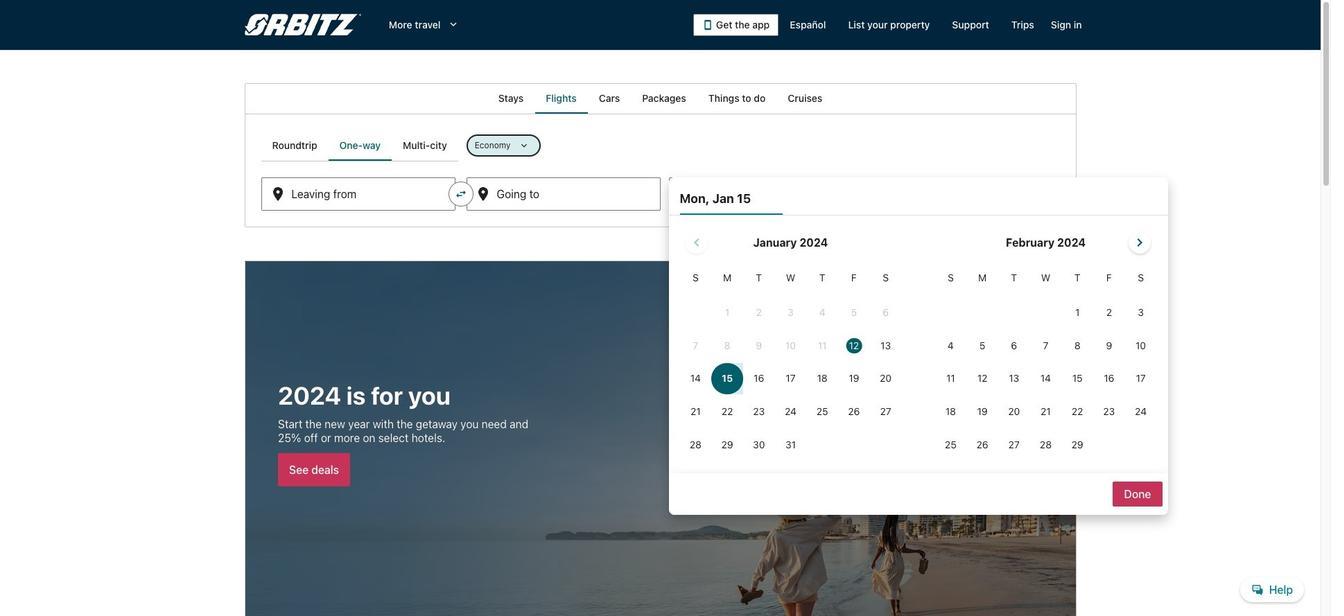 Task type: vqa. For each thing, say whether or not it's contained in the screenshot.
'FEBRUARY 2024' element
yes



Task type: describe. For each thing, give the bounding box(es) containing it.
january 2024 element
[[680, 271, 902, 463]]

1 vertical spatial tab list
[[261, 130, 458, 161]]

next month image
[[1132, 234, 1149, 251]]



Task type: locate. For each thing, give the bounding box(es) containing it.
orbitz logo image
[[245, 14, 361, 36]]

travel sale activities deals image
[[245, 261, 1077, 617]]

main content
[[0, 83, 1321, 617]]

0 vertical spatial tab list
[[245, 83, 1077, 114]]

february 2024 element
[[935, 271, 1157, 463]]

application
[[680, 226, 1157, 463]]

previous month image
[[689, 234, 705, 251]]

tab list
[[245, 83, 1077, 114], [261, 130, 458, 161]]

download the app button image
[[703, 19, 714, 31]]

swap origin and destination values image
[[455, 188, 467, 200]]

today element
[[847, 338, 862, 354]]



